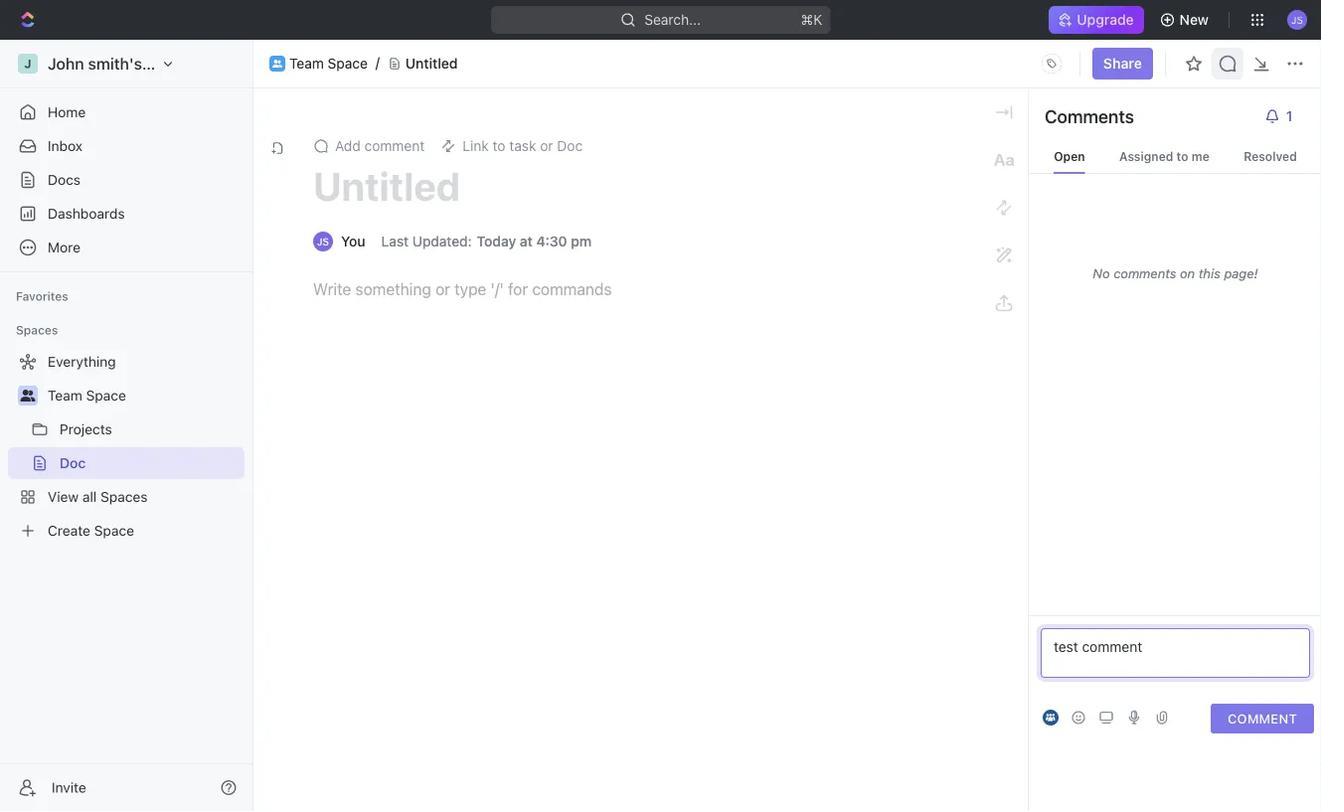 Task type: describe. For each thing, give the bounding box(es) containing it.
2 vertical spatial space
[[94, 522, 134, 539]]

no comments on this page!
[[1093, 266, 1258, 281]]

comment for test comment
[[1082, 639, 1142, 655]]

sidebar navigation
[[0, 40, 257, 811]]

home link
[[8, 96, 245, 128]]

dashboards
[[48, 205, 125, 222]]

link to task or doc button
[[433, 132, 591, 160]]

more button
[[8, 232, 245, 263]]

j
[[24, 57, 31, 71]]

comment
[[1228, 711, 1297, 726]]

today
[[477, 233, 516, 250]]

projects
[[60, 421, 112, 437]]

everything link
[[8, 346, 241, 378]]

add
[[335, 138, 361, 154]]

comments
[[1114, 266, 1176, 281]]

you
[[341, 233, 365, 250]]

create space
[[48, 522, 134, 539]]

space for rightmost team space link
[[328, 55, 368, 72]]

new
[[1180, 11, 1209, 28]]

doc link
[[60, 447, 241, 479]]

pm
[[571, 233, 592, 250]]

space for bottommost team space link
[[86, 387, 126, 404]]

docs
[[48, 171, 81, 188]]

1 horizontal spatial team space
[[289, 55, 368, 72]]

spaces inside tree
[[100, 489, 148, 505]]

create space link
[[8, 515, 241, 547]]

view all spaces
[[48, 489, 148, 505]]

last
[[381, 233, 409, 250]]

user group image for rightmost team space link
[[272, 59, 282, 67]]

doc inside "link"
[[60, 455, 86, 471]]

favorites button
[[8, 284, 76, 308]]

smith's
[[88, 54, 142, 73]]

more
[[48, 239, 81, 255]]

invite
[[52, 779, 86, 796]]

to for link
[[493, 138, 506, 154]]

js inside dropdown button
[[1291, 14, 1303, 25]]

tree inside the 'sidebar' navigation
[[8, 346, 245, 547]]

inbox
[[48, 138, 83, 154]]

comment for add comment
[[364, 138, 425, 154]]

page!
[[1224, 266, 1258, 281]]

link to task or doc
[[462, 138, 583, 154]]

1 button
[[1257, 100, 1306, 132]]

workspace
[[146, 54, 229, 73]]

doc inside dropdown button
[[557, 138, 583, 154]]

no
[[1093, 266, 1110, 281]]

user group image for bottommost team space link
[[20, 390, 35, 402]]

⌘k
[[801, 11, 822, 28]]

last updated: today at 4:30 pm
[[381, 233, 592, 250]]

comment button
[[1211, 704, 1314, 734]]

add comment
[[335, 138, 425, 154]]

0 horizontal spatial spaces
[[16, 323, 58, 337]]

this
[[1199, 266, 1221, 281]]

link
[[462, 138, 489, 154]]



Task type: vqa. For each thing, say whether or not it's contained in the screenshot.
'Learn more' link
no



Task type: locate. For each thing, give the bounding box(es) containing it.
inbox link
[[8, 130, 245, 162]]

all
[[82, 489, 97, 505]]

space up add
[[328, 55, 368, 72]]

open
[[1054, 149, 1085, 163]]

4:30
[[536, 233, 567, 250]]

0 horizontal spatial comment
[[364, 138, 425, 154]]

to right link
[[493, 138, 506, 154]]

upgrade
[[1077, 11, 1134, 28]]

0 horizontal spatial team space
[[48, 387, 126, 404]]

projects link
[[60, 414, 241, 445]]

js
[[1291, 14, 1303, 25], [317, 236, 329, 247]]

team for rightmost team space link
[[289, 55, 324, 72]]

to for assigned
[[1177, 149, 1189, 163]]

js button
[[1281, 4, 1313, 36]]

or
[[540, 138, 553, 154]]

task
[[509, 138, 536, 154]]

untitled up add comment
[[405, 55, 458, 72]]

on
[[1180, 266, 1195, 281]]

0 vertical spatial comment
[[364, 138, 425, 154]]

dashboards link
[[8, 198, 245, 230]]

1 horizontal spatial user group image
[[272, 59, 282, 67]]

0 horizontal spatial team space link
[[48, 380, 241, 412]]

1 horizontal spatial to
[[1177, 149, 1189, 163]]

dropdown menu image
[[1036, 48, 1068, 80]]

js left you
[[317, 236, 329, 247]]

untitled down add comment
[[313, 163, 460, 209]]

1 vertical spatial untitled
[[313, 163, 460, 209]]

comments
[[1045, 105, 1134, 127]]

comment
[[364, 138, 425, 154], [1082, 639, 1142, 655]]

1 horizontal spatial team space link
[[289, 55, 368, 72]]

1 vertical spatial spaces
[[100, 489, 148, 505]]

0 horizontal spatial js
[[317, 236, 329, 247]]

space down everything link
[[86, 387, 126, 404]]

comment right 'test'
[[1082, 639, 1142, 655]]

0 vertical spatial team space link
[[289, 55, 368, 72]]

me
[[1192, 149, 1210, 163]]

favorites
[[16, 289, 68, 303]]

1 vertical spatial comment
[[1082, 639, 1142, 655]]

view all spaces link
[[8, 481, 241, 513]]

everything
[[48, 353, 116, 370]]

1 horizontal spatial doc
[[557, 138, 583, 154]]

team space link
[[289, 55, 368, 72], [48, 380, 241, 412]]

john smith's workspace
[[48, 54, 229, 73]]

updated:
[[412, 233, 472, 250]]

0 horizontal spatial doc
[[60, 455, 86, 471]]

test comment
[[1054, 639, 1142, 655]]

spaces up the create space link
[[100, 489, 148, 505]]

at
[[520, 233, 533, 250]]

1 horizontal spatial comment
[[1082, 639, 1142, 655]]

1 vertical spatial user group image
[[20, 390, 35, 402]]

view
[[48, 489, 79, 505]]

john smith's workspace, , element
[[18, 54, 38, 74]]

team
[[289, 55, 324, 72], [48, 387, 82, 404]]

john
[[48, 54, 84, 73]]

1 vertical spatial js
[[317, 236, 329, 247]]

assigned to me
[[1119, 149, 1210, 163]]

docs link
[[8, 164, 245, 196]]

to inside dropdown button
[[493, 138, 506, 154]]

1
[[1286, 108, 1293, 124]]

doc
[[557, 138, 583, 154], [60, 455, 86, 471]]

1 horizontal spatial spaces
[[100, 489, 148, 505]]

0 vertical spatial space
[[328, 55, 368, 72]]

0 vertical spatial team
[[289, 55, 324, 72]]

spaces down favorites
[[16, 323, 58, 337]]

to left "me"
[[1177, 149, 1189, 163]]

untitled
[[405, 55, 458, 72], [313, 163, 460, 209]]

team space inside the 'sidebar' navigation
[[48, 387, 126, 404]]

js up 1
[[1291, 14, 1303, 25]]

0 vertical spatial spaces
[[16, 323, 58, 337]]

doc up view at the left of page
[[60, 455, 86, 471]]

1 vertical spatial team
[[48, 387, 82, 404]]

create
[[48, 522, 90, 539]]

user group image
[[272, 59, 282, 67], [20, 390, 35, 402]]

0 vertical spatial user group image
[[272, 59, 282, 67]]

user group image inside tree
[[20, 390, 35, 402]]

team inside tree
[[48, 387, 82, 404]]

team space
[[289, 55, 368, 72], [48, 387, 126, 404]]

0 horizontal spatial to
[[493, 138, 506, 154]]

upgrade link
[[1049, 6, 1144, 34]]

share
[[1103, 55, 1142, 72]]

1 vertical spatial team space
[[48, 387, 126, 404]]

0 vertical spatial doc
[[557, 138, 583, 154]]

space
[[328, 55, 368, 72], [86, 387, 126, 404], [94, 522, 134, 539]]

comment right add
[[364, 138, 425, 154]]

1 vertical spatial space
[[86, 387, 126, 404]]

1 vertical spatial team space link
[[48, 380, 241, 412]]

0 vertical spatial team space
[[289, 55, 368, 72]]

team space link up add
[[289, 55, 368, 72]]

assigned
[[1119, 149, 1173, 163]]

new button
[[1152, 4, 1221, 36]]

0 vertical spatial untitled
[[405, 55, 458, 72]]

resolved
[[1244, 149, 1297, 163]]

tree containing everything
[[8, 346, 245, 547]]

tree
[[8, 346, 245, 547]]

space down view all spaces link
[[94, 522, 134, 539]]

1 vertical spatial doc
[[60, 455, 86, 471]]

to
[[493, 138, 506, 154], [1177, 149, 1189, 163]]

team space up projects
[[48, 387, 126, 404]]

doc right the or
[[557, 138, 583, 154]]

spaces
[[16, 323, 58, 337], [100, 489, 148, 505]]

team space up add
[[289, 55, 368, 72]]

0 horizontal spatial user group image
[[20, 390, 35, 402]]

0 vertical spatial js
[[1291, 14, 1303, 25]]

search...
[[644, 11, 701, 28]]

1 horizontal spatial team
[[289, 55, 324, 72]]

team for bottommost team space link
[[48, 387, 82, 404]]

team space link up projects link
[[48, 380, 241, 412]]

test
[[1054, 639, 1078, 655]]

1 horizontal spatial js
[[1291, 14, 1303, 25]]

home
[[48, 104, 86, 120]]

0 horizontal spatial team
[[48, 387, 82, 404]]



